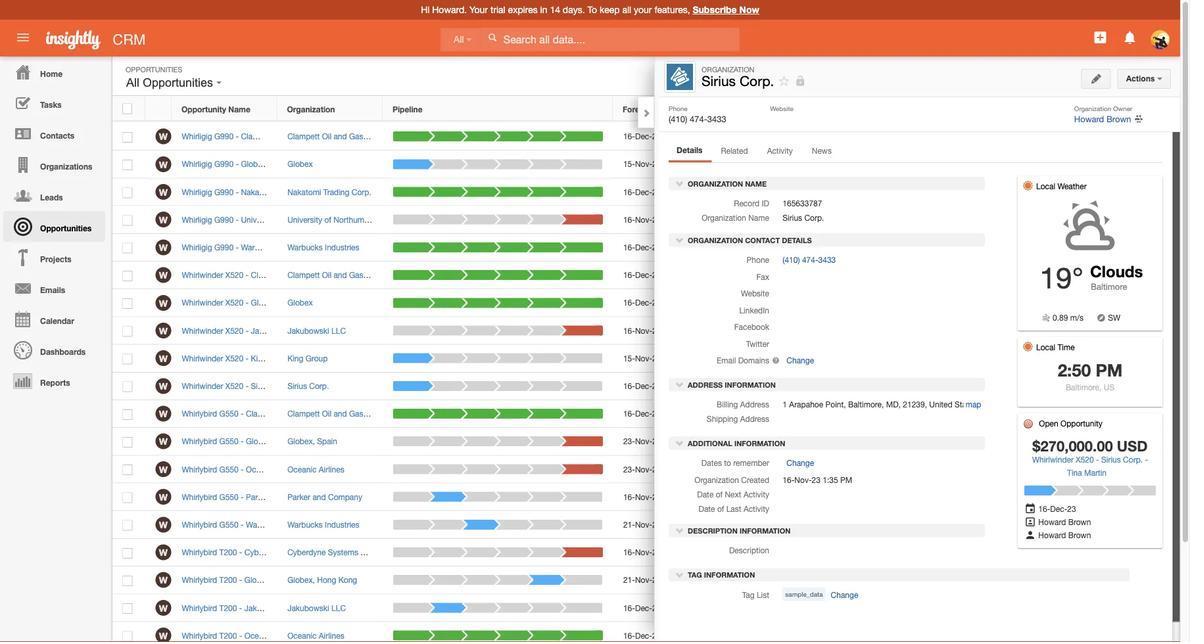 Task type: describe. For each thing, give the bounding box(es) containing it.
whirlybird g550 - clampett oil and gas corp. - katherine warren
[[182, 409, 412, 419]]

projects
[[40, 255, 71, 264]]

13 w row from the top
[[112, 456, 979, 484]]

follow image for whirlwinder x520 - jakubowski llc - jason castillo
[[924, 325, 936, 338]]

jakubowski up whirlybird t200 - oceanic airlines - mark sakda
[[245, 604, 286, 613]]

whirlybird for whirlybird g550 - parker and company - lisa parker
[[182, 493, 217, 502]]

474- inside phone (410) 474-3433
[[690, 114, 708, 124]]

emails
[[40, 285, 65, 295]]

2 trading from the left
[[323, 187, 350, 197]]

gas, up nakatomi trading corp.
[[303, 132, 319, 141]]

4 w row from the top
[[112, 206, 979, 234]]

oil up whirligig g990 - globex - albert lee link
[[276, 132, 285, 141]]

23 for whirlwinder x520 - sirius corp. - tina martin
[[652, 382, 661, 391]]

1 vertical spatial whirlwinder x520 - sirius corp. - tina martin link
[[1033, 455, 1148, 477]]

change link for email domains
[[783, 354, 814, 367]]

0 horizontal spatial baltimore,
[[848, 400, 884, 409]]

w link for whirlwinder x520 - sirius corp. - tina martin
[[156, 378, 171, 394]]

2 column header from the left
[[913, 97, 946, 121]]

usd $‎380,000.00 cell
[[808, 345, 914, 373]]

2 parker from the left
[[288, 493, 310, 502]]

warbucks down 'whirligig g990 - university of northumbria - paula oliver' on the top of the page
[[241, 243, 276, 252]]

2 vertical spatial activity
[[744, 505, 770, 514]]

2 university from the left
[[288, 215, 322, 224]]

organizations link
[[3, 149, 105, 180]]

airlines down 'barbara'
[[319, 631, 344, 641]]

16- for corp.
[[623, 409, 635, 419]]

brown right opportunity owner image on the bottom of page
[[1069, 531, 1091, 540]]

llc left the jason
[[295, 326, 309, 335]]

howard right opportunity owner image on the bottom of page
[[1039, 531, 1066, 540]]

howard brown down the forecast close date icon
[[1037, 518, 1091, 527]]

howard brown link down organization owner
[[1075, 114, 1132, 124]]

23 for whirlybird g550 - warbucks industries - roger mills
[[653, 520, 661, 530]]

open opportunity
[[1037, 419, 1103, 428]]

reports
[[40, 378, 70, 387]]

mark for whirlybird g550 - oceanic airlines - mark sakda
[[310, 465, 328, 474]]

1 vertical spatial your
[[988, 173, 1009, 182]]

23-nov-23 for reyes
[[623, 437, 661, 446]]

subscribe now link
[[693, 4, 760, 15]]

follow image for whirligig g990 - university of northumbria - paula oliver
[[924, 214, 936, 227]]

no
[[1001, 248, 1011, 257]]

16 w row from the top
[[112, 539, 979, 567]]

warbucks industries for whirlybird g550 - warbucks industries - roger mills
[[288, 520, 359, 530]]

gas, left lang
[[349, 132, 366, 141]]

oil up globex, spain link
[[322, 409, 332, 419]]

21- for usd $‎120,000.00
[[623, 520, 635, 530]]

2 hong from the left
[[317, 576, 336, 585]]

1 horizontal spatial katherine
[[351, 409, 385, 419]]

whirlybird t200 - oceanic airlines - mark sakda
[[182, 631, 351, 641]]

1 vertical spatial sirius corp.
[[783, 214, 824, 223]]

1 gas from the left
[[308, 409, 322, 419]]

and up whirligig g990 - globex - albert lee link
[[287, 132, 301, 141]]

address for shipping address
[[740, 415, 770, 424]]

industries up whirlybird t200 - cyberdyne systems corp. - nicole gomez 'link'
[[283, 520, 318, 530]]

howard brown down responsible user 'icon'
[[1037, 531, 1091, 540]]

21-nov-23 for usd $‎120,000.00
[[623, 520, 661, 530]]

globex up whirligig g990 - nakatomi trading corp. - samantha wright
[[241, 160, 266, 169]]

clampett up whirligig g990 - nakatomi trading corp. - samantha wright "link"
[[288, 132, 320, 141]]

howard right responsible user 'icon'
[[1039, 518, 1066, 527]]

oil up whirlybird g550 - globex, spain - katherine reyes link
[[280, 409, 290, 419]]

corp. up reyes
[[324, 409, 344, 419]]

local for local weather
[[1037, 182, 1056, 191]]

t200 for cyberdyne
[[219, 548, 237, 557]]

llc up chen in the bottom of the page
[[332, 326, 346, 335]]

whirligig g990 - warbucks industries - roger mills
[[182, 243, 360, 252]]

0 horizontal spatial pm
[[841, 476, 853, 485]]

w for whirlybird t200 - globex, hong kong - terry thomas
[[159, 575, 168, 586]]

0 vertical spatial your
[[470, 4, 488, 15]]

15 w row from the top
[[112, 512, 979, 539]]

warbucks up whirlybird t200 - cyberdyne systems corp. - nicole gomez 'link'
[[288, 520, 323, 530]]

brown for whirligig g990 - warbucks industries - roger mills
[[742, 243, 765, 252]]

w link for whirlybird t200 - oceanic airlines - mark sakda
[[156, 628, 171, 643]]

whirlwinder for whirlwinder x520 - clampett oil and gas, uk - nicholas flores
[[182, 271, 223, 280]]

of down whirligig g990 - nakatomi trading corp. - samantha wright
[[278, 215, 285, 224]]

w link for whirlwinder x520 - globex - albert lee
[[156, 295, 171, 311]]

Search this list... text field
[[753, 66, 901, 86]]

follow image for whirlwinder x520 - globex - albert lee
[[924, 297, 936, 310]]

w for whirligig g990 - university of northumbria - paula oliver
[[159, 215, 168, 225]]

pm inside 2:50 pm baltimore, us
[[1096, 360, 1123, 380]]

follow image for usd $‎380,000.00
[[924, 353, 936, 365]]

organization down "record" at top
[[702, 214, 746, 223]]

industries up whirlwinder x520 - clampett oil and gas, uk - nicholas flores link
[[278, 243, 313, 252]]

howard brown for whirlwinder x520 - clampett oil and gas, uk - nicholas flores
[[712, 271, 765, 280]]

1 spain from the left
[[276, 437, 296, 446]]

lang
[[388, 132, 405, 141]]

clampett down sirius corp. link in the bottom of the page
[[288, 409, 320, 419]]

globex down whirligig g990 - clampett oil and gas, singapore - aaron lang link
[[288, 160, 313, 169]]

oil left nicholas
[[322, 271, 332, 280]]

howard brown for whirlwinder x520 - globex - albert lee
[[712, 298, 765, 308]]

clampett down "whirlwinder x520 - sirius corp. - tina martin"
[[246, 409, 278, 419]]

16-nov-23 1:35 pm
[[783, 476, 853, 485]]

whirlwinder x520 - clampett oil and gas, uk - nicholas flores link
[[182, 271, 410, 280]]

white image
[[488, 33, 497, 42]]

w for whirligig g990 - globex - albert lee
[[159, 159, 168, 170]]

clampett oil and gas corp.
[[288, 409, 385, 419]]

2 nakatomi from the left
[[288, 187, 321, 197]]

15- for usd $‎180,000.00
[[623, 160, 635, 169]]

clampett oil and gas, uk
[[288, 271, 379, 280]]

in
[[540, 4, 548, 15]]

23 for whirlwinder x520 - globex - albert lee
[[652, 298, 661, 308]]

globex down whirlwinder x520 - clampett oil and gas, uk - nicholas flores link
[[288, 298, 313, 308]]

warren
[[387, 409, 412, 419]]

w for whirlybird g550 - oceanic airlines - mark sakda
[[159, 464, 168, 475]]

$‎380,000.00
[[837, 354, 880, 363]]

$270,000.00
[[1033, 438, 1113, 455]]

keep
[[600, 4, 620, 15]]

whirlybird t200 - jakubowski llc - barbara lane
[[182, 604, 358, 613]]

1 horizontal spatial sirius corp.
[[702, 73, 774, 89]]

5 w row from the top
[[112, 234, 979, 262]]

2 vertical spatial change link
[[827, 589, 859, 605]]

organizations
[[40, 162, 92, 171]]

w for whirlwinder x520 - globex - albert lee
[[159, 298, 168, 309]]

dec- for whirlybird t200 - oceanic airlines - mark sakda
[[635, 631, 652, 641]]

globex up 'whirlwinder x520 - jakubowski llc - jason castillo'
[[251, 298, 276, 308]]

user responsible
[[712, 105, 778, 114]]

united
[[930, 400, 953, 409]]

jakubowski down globex, hong kong link
[[288, 604, 329, 613]]

oil down whirligig g990 - warbucks industries - roger mills link
[[285, 271, 295, 280]]

oceanic down 'barbara'
[[288, 631, 317, 641]]

1 vertical spatial organization name
[[702, 214, 770, 223]]

phone for phone (410) 474-3433
[[669, 105, 688, 112]]

howard for whirligig g990 - clampett oil and gas, singapore - aaron lang
[[712, 132, 740, 141]]

16-dec-23 cell for whirlwinder x520 - sirius corp. - tina martin
[[613, 373, 702, 401]]

howard for whirlwinder x520 - king group - chris chen
[[712, 354, 740, 363]]

usd inside '$270,000.00 usd whirlwinder x520 - sirius corp. - tina martin'
[[1117, 438, 1148, 455]]

8 w row from the top
[[112, 317, 979, 345]]

1 kong from the left
[[296, 576, 314, 585]]

g550 for parker
[[219, 493, 239, 502]]

mills for whirligig g990 - warbucks industries - roger mills
[[344, 243, 360, 252]]

19 w row from the top
[[112, 623, 979, 643]]

follow image for whirligig g990 - warbucks industries - roger mills
[[924, 242, 936, 254]]

usd $‎450,000.00 cell
[[808, 178, 914, 206]]

2 vertical spatial name
[[749, 214, 770, 223]]

$‎500,000.00
[[837, 604, 880, 613]]

(410) inside phone (410) 474-3433
[[669, 114, 688, 124]]

to
[[724, 459, 731, 468]]

0 vertical spatial name
[[228, 105, 251, 114]]

howard brown for whirligig g990 - warbucks industries - roger mills
[[712, 243, 765, 252]]

point,
[[826, 400, 846, 409]]

lee for whirligig g990 - globex - albert lee
[[297, 160, 310, 169]]

whirlybird g550 - warbucks industries - roger mills link
[[182, 520, 372, 530]]

3 parker from the left
[[345, 493, 368, 502]]

cyberdyne systems corp.
[[288, 548, 380, 557]]

16-dec-23 cell for whirlwinder x520 - globex - albert lee
[[613, 290, 702, 317]]

opportunity down all opportunities button
[[182, 105, 226, 114]]

chen
[[319, 354, 338, 363]]

3433 inside phone (410) 474-3433
[[708, 114, 727, 124]]

2 w row from the top
[[112, 151, 979, 178]]

organization owner
[[1075, 105, 1133, 112]]

14
[[550, 4, 560, 15]]

1 cyberdyne from the left
[[245, 548, 283, 557]]

14 w row from the top
[[112, 484, 979, 512]]

Search all data.... text field
[[481, 28, 740, 51]]

home
[[40, 69, 63, 78]]

3 w row from the top
[[112, 178, 979, 206]]

organization down dates
[[695, 476, 739, 485]]

follow image for usd $‎180,000.00
[[924, 159, 936, 171]]

usd for whirlybird t200 - jakubowski llc - barbara lane
[[818, 604, 834, 613]]

organization left owner
[[1075, 105, 1112, 112]]

notifications image
[[1122, 30, 1138, 45]]

usd $‎500,000.00
[[818, 604, 880, 613]]

11 w row from the top
[[112, 401, 979, 428]]

1 horizontal spatial website
[[770, 105, 794, 112]]

howard brown link for whirligig g990 - nakatomi trading corp. - samantha wright
[[712, 187, 765, 197]]

$‎180,000.00
[[837, 160, 880, 169]]

jakubowski up chris
[[288, 326, 329, 335]]

organization up user
[[702, 65, 755, 74]]

whirlwinder x520 - king group - chris chen
[[182, 354, 338, 363]]

1 vertical spatial date
[[697, 490, 714, 499]]

2 uk from the left
[[368, 271, 379, 280]]

whirlwinder for whirlwinder x520 - jakubowski llc - jason castillo
[[182, 326, 223, 335]]

and left aaron
[[334, 132, 347, 141]]

billing
[[717, 400, 738, 409]]

2:50 pm baltimore, us
[[1058, 360, 1123, 392]]

usd $‎150,000.00 cell
[[808, 567, 914, 595]]

whirlwinder x520 - globex - albert lee
[[182, 298, 320, 308]]

12 w row from the top
[[112, 428, 979, 456]]

whirlybird t200 - oceanic airlines - mark sakda link
[[182, 631, 358, 641]]

10 w row from the top
[[112, 373, 979, 401]]

baltimore, inside 2:50 pm baltimore, us
[[1066, 383, 1102, 392]]

and
[[1075, 157, 1089, 166]]

change link for dates to remember
[[783, 457, 814, 470]]

wright
[[370, 187, 393, 197]]

corp. down chen in the bottom of the page
[[309, 382, 329, 391]]

15-nov-23 cell for usd $‎380,000.00
[[613, 345, 702, 373]]

dashboards
[[40, 347, 86, 356]]

sample_data link for change
[[783, 588, 826, 602]]

recent
[[1011, 173, 1041, 182]]

1:35
[[823, 476, 838, 485]]

local time
[[1037, 343, 1075, 352]]

usd $‎270,000.00
[[818, 382, 880, 391]]

and up reyes
[[334, 409, 347, 419]]

howard down organization owner
[[1075, 114, 1104, 124]]

organization up "record" at top
[[688, 180, 743, 188]]

of left last
[[717, 505, 724, 514]]

howard brown link for whirligig g990 - clampett oil and gas, singapore - aaron lang
[[712, 132, 765, 141]]

airlines up the lisa
[[319, 465, 344, 474]]

opportunities up all opportunities
[[126, 65, 182, 74]]

tag for tag list
[[742, 591, 755, 600]]

usd $‎190,000.00 cell
[[808, 456, 914, 484]]

brown for whirlwinder x520 - clampett oil and gas, uk - nicholas flores
[[742, 271, 765, 280]]

dec- for whirlybird t200 - jakubowski llc - barbara lane
[[635, 604, 652, 613]]

g550 for oceanic
[[219, 465, 239, 474]]

gas, left nicholas
[[313, 271, 329, 280]]

nov- for whirlybird t200 - globex, hong kong - terry thomas
[[635, 576, 653, 585]]

whirlybird t200 - globex, hong kong - terry thomas
[[182, 576, 369, 585]]

crm
[[113, 31, 146, 48]]

g990 for warbucks
[[214, 243, 234, 252]]

corp. inside '$270,000.00 usd whirlwinder x520 - sirius corp. - tina martin'
[[1123, 455, 1143, 464]]

globex, hong kong
[[288, 576, 357, 585]]

globex, hong kong link
[[288, 576, 357, 585]]

16-nov-23 for gomez
[[623, 548, 661, 557]]

export opportunities and notes
[[997, 157, 1112, 166]]

usd $‎480,000.00
[[818, 409, 880, 419]]

globex, up whirlybird t200 - jakubowski llc - barbara lane
[[245, 576, 272, 585]]

1 systems from the left
[[285, 548, 315, 557]]

your recent imports
[[988, 173, 1076, 182]]

airlines up the whirlybird g550 - parker and company - lisa parker link
[[277, 465, 303, 474]]

sirius up whirlybird g550 - clampett oil and gas corp. - katherine warren
[[288, 382, 307, 391]]

3 chevron down image from the top
[[675, 570, 685, 580]]

paula
[[339, 215, 358, 224]]

1 vertical spatial katherine
[[303, 437, 337, 446]]

g990 for nakatomi
[[214, 187, 234, 197]]

2 singapore from the left
[[368, 132, 404, 141]]

oceanic down whirlybird t200 - jakubowski llc - barbara lane
[[245, 631, 274, 641]]

1 horizontal spatial (410)
[[783, 255, 800, 265]]

oceanic down the whirlybird g550 - globex, spain - katherine reyes
[[246, 465, 275, 474]]

whirlybird g550 - warbucks industries - roger mills
[[182, 520, 365, 530]]

brown for whirlybird g550 - globex, spain - katherine reyes
[[742, 437, 765, 446]]

w link for whirlybird t200 - globex, hong kong - terry thomas
[[156, 573, 171, 588]]

whirlybird g550 - globex, spain - katherine reyes link
[[182, 437, 367, 446]]

chevron down image for billing address
[[675, 380, 685, 389]]

16- for nicole
[[623, 548, 635, 557]]

x520 for sirius
[[226, 382, 243, 391]]

martin inside '$270,000.00 usd whirlwinder x520 - sirius corp. - tina martin'
[[1085, 468, 1107, 477]]

0 vertical spatial tina
[[300, 382, 315, 391]]

chris
[[299, 354, 317, 363]]

clampett down whirligig g990 - warbucks industries - roger mills link
[[288, 271, 320, 280]]

reports link
[[3, 366, 105, 397]]

usd $‎500,000.00 cell
[[808, 595, 914, 623]]

forecast
[[623, 105, 656, 114]]

2 cyberdyne from the left
[[288, 548, 326, 557]]

contacts
[[40, 131, 74, 140]]

opportunity up $270,000.00
[[1061, 419, 1103, 428]]

(410) 474-3433 link
[[783, 255, 836, 265]]

1 w row from the top
[[112, 123, 979, 151]]

whirlwinder for whirlwinder x520 - sirius corp. - tina martin
[[182, 382, 223, 391]]

whirlybird for whirlybird t200 - globex, hong kong - terry thomas
[[182, 576, 217, 585]]

usd $‎120,000.00 cell
[[808, 512, 914, 539]]

gas, left flores
[[349, 271, 366, 280]]

information for tag information
[[704, 571, 755, 580]]

activity inside activity link
[[767, 146, 793, 155]]

dec- for whirlybird g550 - clampett oil and gas corp. - katherine warren
[[635, 409, 652, 419]]

nakatomi trading corp.
[[288, 187, 371, 197]]

of left paula at the top
[[325, 215, 331, 224]]

reyes
[[339, 437, 361, 446]]

industries down the lisa
[[325, 520, 359, 530]]

responsible user image
[[1025, 518, 1037, 527]]

whirlybird g550 - parker and company - lisa parker link
[[182, 493, 374, 502]]

shipping address
[[707, 415, 770, 424]]

billing address
[[717, 400, 770, 409]]

llc down terry
[[332, 604, 346, 613]]

brown for whirlybird t200 - globex, hong kong - terry thomas
[[742, 576, 765, 585]]

usd $‎200,000.00 cell
[[808, 262, 914, 290]]

w link for whirlwinder x520 - king group - chris chen
[[156, 351, 171, 366]]

information for additional information
[[735, 439, 786, 448]]

usd $‎200,000.00
[[818, 271, 880, 280]]

clampett down whirligig g990 - warbucks industries - roger mills
[[251, 271, 283, 280]]

sirius down whirlwinder x520 - king group - chris chen
[[251, 382, 271, 391]]

home link
[[3, 57, 105, 87]]

map link
[[966, 400, 982, 409]]

165633787
[[783, 199, 822, 208]]

next
[[725, 490, 742, 499]]

all opportunities
[[126, 76, 216, 89]]

and left the lisa
[[313, 493, 326, 502]]

howard brown for whirligig g990 - clampett oil and gas, singapore - aaron lang
[[712, 132, 765, 141]]

2 16-nov-23 from the top
[[623, 326, 661, 335]]

news
[[812, 146, 832, 155]]

sirius down 165633787 on the top right of page
[[783, 214, 802, 223]]

19°
[[1040, 261, 1084, 295]]

corp. down 165633787 on the top right of page
[[805, 214, 824, 223]]

clampett oil and gas, uk link
[[288, 271, 379, 280]]

brown right responsible user 'icon'
[[1069, 518, 1091, 527]]

days.
[[563, 4, 585, 15]]

flores
[[382, 271, 404, 280]]

howard brown for whirlybird t200 - cyberdyne systems corp. - nicole gomez
[[712, 548, 765, 557]]

$‎480,000.00
[[837, 409, 880, 419]]

organization left contact
[[688, 236, 743, 245]]

organization up whirligig g990 - clampett oil and gas, singapore - aaron lang link
[[287, 105, 335, 114]]

2 group from the left
[[306, 354, 328, 363]]

0 vertical spatial address
[[688, 381, 723, 389]]

1 singapore from the left
[[321, 132, 357, 141]]

howard brown link for whirlwinder x520 - jakubowski llc - jason castillo
[[712, 326, 765, 335]]

1 vertical spatial 474-
[[802, 255, 819, 265]]

albert for whirligig g990 - globex - albert lee
[[274, 160, 295, 169]]

address for billing address
[[740, 400, 770, 409]]

corp. up whirlybird g550 - clampett oil and gas corp. - katherine warren
[[273, 382, 292, 391]]

imports
[[1043, 173, 1076, 182]]

17 w row from the top
[[112, 567, 979, 595]]

corp. up responsible
[[740, 73, 774, 89]]

1 horizontal spatial 3433
[[819, 255, 836, 265]]

16- for uk
[[623, 271, 635, 280]]

industries down paula at the top
[[325, 243, 359, 252]]

leads link
[[3, 180, 105, 211]]

sirius up user
[[702, 73, 736, 89]]

clampett up whirligig g990 - globex - albert lee link
[[241, 132, 273, 141]]

airlines down whirlybird t200 - jakubowski llc - barbara lane 'link'
[[276, 631, 301, 641]]

brown down owner
[[1107, 114, 1132, 124]]

and down sirius corp. link in the bottom of the page
[[292, 409, 306, 419]]

23 for whirligig g990 - nakatomi trading corp. - samantha wright
[[652, 187, 661, 197]]

1 nakatomi from the left
[[241, 187, 275, 197]]

whirligig g990 - nakatomi trading corp. - samantha wright
[[182, 187, 393, 197]]

opportunity down 16-nov-23 import link
[[988, 208, 1040, 217]]

chevron down image for record id
[[675, 179, 685, 188]]

0 vertical spatial date
[[682, 105, 699, 114]]

follow image for usd $‎480,000.00
[[924, 408, 936, 421]]

states
[[955, 400, 977, 409]]

howard for whirlybird g550 - clampett oil and gas corp. - katherine warren
[[712, 409, 740, 419]]

and left nicholas
[[334, 271, 347, 280]]

and down whirligig g990 - warbucks industries - roger mills link
[[297, 271, 310, 280]]

1 group from the left
[[269, 354, 291, 363]]

local weather
[[1037, 182, 1087, 191]]

2 systems from the left
[[328, 548, 358, 557]]

corp. up thomas
[[361, 548, 380, 557]]

remember
[[734, 459, 770, 468]]

g990 for university
[[214, 215, 234, 224]]

$‎190,000.00
[[837, 465, 880, 474]]

0 horizontal spatial whirlwinder x520 - sirius corp. - tina martin link
[[182, 382, 346, 391]]

3 chevron down image from the top
[[675, 526, 685, 536]]

tag information
[[686, 571, 755, 580]]

1 vertical spatial activity
[[744, 490, 770, 499]]

calendar link
[[3, 304, 105, 335]]

$‎270,000.00
[[837, 382, 880, 391]]

16-nov-23 for oliver
[[623, 215, 661, 224]]

globex, down whirlybird g550 - clampett oil and gas corp. - katherine warren link
[[288, 437, 315, 446]]

globex, up whirlybird g550 - oceanic airlines - mark sakda
[[246, 437, 273, 446]]

w link for whirlybird g550 - oceanic airlines - mark sakda
[[156, 462, 171, 477]]

2 northumbria from the left
[[334, 215, 378, 224]]



Task type: vqa. For each thing, say whether or not it's contained in the screenshot.


Task type: locate. For each thing, give the bounding box(es) containing it.
0 vertical spatial change
[[787, 356, 814, 365]]

0 horizontal spatial company
[[287, 493, 321, 502]]

chevron down image left the description information
[[675, 526, 685, 536]]

dates
[[702, 459, 722, 468]]

23 for whirlybird g550 - globex, spain - katherine reyes
[[653, 437, 661, 446]]

1 king from the left
[[251, 354, 267, 363]]

description down last
[[688, 527, 738, 536]]

1 horizontal spatial king
[[288, 354, 303, 363]]

llc
[[295, 326, 309, 335], [332, 326, 346, 335], [289, 604, 303, 613], [332, 604, 346, 613]]

1 university from the left
[[241, 215, 276, 224]]

warbucks industries link down parker and company
[[288, 520, 359, 530]]

oceanic airlines link down globex, spain
[[288, 465, 344, 474]]

$‎300,000.00 up $‎180,000.00
[[837, 132, 880, 141]]

follow image
[[924, 214, 936, 227], [924, 242, 936, 254], [924, 270, 936, 282], [924, 297, 936, 310], [924, 325, 936, 338], [924, 519, 936, 532], [924, 630, 936, 643]]

oceanic airlines for whirlybird g550 - oceanic airlines - mark sakda
[[288, 465, 344, 474]]

nov- for whirlwinder x520 - jakubowski llc - jason castillo
[[635, 326, 653, 335]]

whirlwinder x520 - jakubowski llc - jason castillo
[[182, 326, 366, 335]]

1 horizontal spatial whirlwinder x520 - sirius corp. - tina martin link
[[1033, 455, 1148, 477]]

0 vertical spatial baltimore,
[[1066, 383, 1102, 392]]

16- for martin
[[623, 382, 635, 391]]

0 horizontal spatial trading
[[277, 187, 303, 197]]

usd for whirligig g990 - clampett oil and gas, singapore - aaron lang
[[818, 132, 834, 141]]

0 vertical spatial jakubowski llc
[[288, 326, 346, 335]]

usd inside usd $‎270,000.00 cell
[[818, 382, 834, 391]]

1 vertical spatial mills
[[349, 520, 365, 530]]

howard up billing
[[712, 382, 740, 391]]

t200 for oceanic
[[219, 631, 237, 641]]

all for all
[[454, 34, 464, 45]]

jakubowski up whirlwinder x520 - king group - chris chen link
[[251, 326, 293, 335]]

new opportunity link
[[1053, 66, 1134, 86]]

website
[[770, 105, 794, 112], [741, 289, 770, 298]]

details inside "link"
[[677, 145, 703, 155]]

usd inside usd $‎150,000.00 cell
[[818, 576, 834, 585]]

jakubowski llc down globex, hong kong link
[[288, 604, 346, 613]]

oil left aaron
[[322, 132, 332, 141]]

0 horizontal spatial hong
[[274, 576, 293, 585]]

corp. up terry
[[318, 548, 337, 557]]

university
[[241, 215, 276, 224], [288, 215, 322, 224]]

1 column header from the left
[[807, 97, 913, 121]]

0 horizontal spatial katherine
[[303, 437, 337, 446]]

1 vertical spatial chevron down image
[[675, 380, 685, 389]]

2 jakubowski llc from the top
[[288, 604, 346, 613]]

tags
[[1042, 208, 1061, 217]]

change up arapahoe
[[787, 356, 814, 365]]

whirlwinder x520 - sirius corp. - tina martin link down whirlwinder x520 - king group - chris chen link
[[182, 382, 346, 391]]

w link for whirlybird t200 - jakubowski llc - barbara lane
[[156, 600, 171, 616]]

king group link
[[288, 354, 328, 363]]

1 horizontal spatial trading
[[323, 187, 350, 197]]

2 king from the left
[[288, 354, 303, 363]]

howard up to
[[712, 437, 740, 446]]

3 g550 from the top
[[219, 465, 239, 474]]

change
[[787, 356, 814, 365], [787, 459, 814, 468], [831, 591, 859, 600]]

1 warbucks industries link from the top
[[288, 243, 359, 252]]

opportunities inside 'navigation'
[[40, 224, 92, 233]]

2 g550 from the top
[[219, 437, 239, 446]]

warbucks industries
[[288, 243, 359, 252], [288, 520, 359, 530]]

2 vertical spatial change
[[831, 591, 859, 600]]

2 kong from the left
[[339, 576, 357, 585]]

(410)
[[669, 114, 688, 124], [783, 255, 800, 265]]

23 for whirligig g990 - university of northumbria - paula oliver
[[653, 215, 661, 224]]

company down reyes
[[328, 493, 362, 502]]

23 for whirlybird t200 - jakubowski llc - barbara lane
[[652, 604, 661, 613]]

5 w from the top
[[159, 242, 168, 253]]

2 usd $‎300,000.00 from the top
[[818, 243, 880, 252]]

16-dec-23 cell for whirlwinder x520 - clampett oil and gas, uk - nicholas flores
[[613, 262, 702, 290]]

16 w link from the top
[[156, 545, 171, 561]]

w link for whirligig g990 - nakatomi trading corp. - samantha wright
[[156, 184, 171, 200]]

brown for whirlwinder x520 - jakubowski llc - jason castillo
[[742, 326, 765, 335]]

and up whirlybird g550 - warbucks industries - roger mills link
[[271, 493, 284, 502]]

whirligig g990 - clampett oil and gas, singapore - aaron lang link
[[182, 132, 412, 141]]

warbucks down whirlybird g550 - parker and company - lisa parker
[[246, 520, 281, 530]]

clampett oil and gas, singapore link
[[288, 132, 404, 141]]

usd inside usd $‎120,000.00 cell
[[818, 520, 834, 530]]

0 horizontal spatial nakatomi
[[241, 187, 275, 197]]

1 23- from the top
[[623, 437, 635, 446]]

17 w from the top
[[159, 575, 168, 586]]

sakda for whirlybird g550 - oceanic airlines - mark sakda
[[330, 465, 353, 474]]

whirlwinder for whirlwinder x520 - king group - chris chen
[[182, 354, 223, 363]]

4 w from the top
[[159, 215, 168, 225]]

14 w link from the top
[[156, 489, 171, 505]]

0 vertical spatial martin
[[317, 382, 339, 391]]

actions button
[[1118, 69, 1171, 89]]

uk left flores
[[368, 271, 379, 280]]

record permissions image
[[795, 73, 806, 89]]

1 warbucks industries from the top
[[288, 243, 359, 252]]

2 21-nov-23 from the top
[[623, 576, 661, 585]]

2 vertical spatial chevron down image
[[675, 570, 685, 580]]

0 vertical spatial chevron down image
[[675, 179, 685, 188]]

address up shipping address
[[740, 400, 770, 409]]

0 vertical spatial organization name
[[686, 180, 767, 188]]

1 horizontal spatial kong
[[339, 576, 357, 585]]

1 15- from the top
[[623, 160, 635, 169]]

usd inside usd $‎450,000.00 cell
[[818, 187, 834, 197]]

change for email domains
[[787, 356, 814, 365]]

created
[[741, 476, 770, 485]]

0 horizontal spatial sample_data
[[786, 591, 823, 598]]

mark for whirlybird t200 - oceanic airlines - mark sakda
[[309, 631, 327, 641]]

g550 down "whirlwinder x520 - sirius corp. - tina martin"
[[219, 409, 239, 419]]

whirlwinder inside '$270,000.00 usd whirlwinder x520 - sirius corp. - tina martin'
[[1033, 455, 1074, 464]]

follow image for usd $‎190,000.00
[[924, 464, 936, 476]]

howard brown link down "record" at top
[[712, 215, 765, 224]]

16-dec-23 for whirlybird g550 - clampett oil and gas corp. - katherine warren
[[623, 409, 661, 419]]

howard brown link down billing address
[[712, 409, 765, 419]]

uk left nicholas
[[331, 271, 342, 280]]

information up billing address
[[725, 381, 776, 389]]

w link for whirlwinder x520 - jakubowski llc - jason castillo
[[156, 323, 171, 339]]

0 horizontal spatial (410)
[[669, 114, 688, 124]]

forecast close date image
[[1025, 504, 1037, 514]]

11 w from the top
[[159, 409, 168, 420]]

1 horizontal spatial sample_data
[[1004, 231, 1041, 238]]

1 vertical spatial tag
[[742, 591, 755, 600]]

3 g990 from the top
[[214, 187, 234, 197]]

t200 down whirlybird t200 - jakubowski llc - barbara lane
[[219, 631, 237, 641]]

open
[[1039, 419, 1059, 428]]

1 23-nov-23 cell from the top
[[613, 428, 702, 456]]

0 vertical spatial usd $‎300,000.00 cell
[[808, 123, 914, 151]]

w link for whirligig g990 - globex - albert lee
[[156, 156, 171, 172]]

show sidebar image
[[1022, 71, 1032, 80]]

row containing opportunity name
[[112, 97, 979, 121]]

opportunity inside "link"
[[1080, 71, 1125, 80]]

organization
[[702, 65, 755, 74], [287, 105, 335, 114], [1075, 105, 1112, 112], [688, 180, 743, 188], [702, 214, 746, 223], [688, 236, 743, 245], [695, 476, 739, 485]]

16-nov-23
[[623, 215, 661, 224], [623, 326, 661, 335], [623, 493, 661, 502], [623, 548, 661, 557]]

chevron right image
[[642, 109, 651, 118]]

brown up facebook
[[742, 298, 765, 308]]

sirius inside '$270,000.00 usd whirlwinder x520 - sirius corp. - tina martin'
[[1102, 455, 1121, 464]]

of left next
[[716, 490, 723, 499]]

usd $‎180,000.00
[[818, 160, 880, 169]]

howard down billing
[[712, 409, 740, 419]]

1 vertical spatial (410)
[[783, 255, 800, 265]]

0 vertical spatial oceanic airlines link
[[288, 465, 344, 474]]

facebook
[[734, 322, 770, 332]]

2 follow image from the top
[[924, 242, 936, 254]]

15-nov-23 cell
[[613, 151, 702, 178], [613, 345, 702, 373]]

1 horizontal spatial details
[[782, 236, 812, 245]]

usd for whirlwinder x520 - king group - chris chen
[[818, 354, 834, 363]]

0 vertical spatial 3433
[[708, 114, 727, 124]]

16-nov-23 cell for gomez
[[613, 539, 702, 567]]

whirligig
[[182, 132, 212, 141], [182, 160, 212, 169], [182, 187, 212, 197], [182, 215, 212, 224], [182, 243, 212, 252]]

local up the import
[[1037, 182, 1056, 191]]

jakubowski llc link down globex, hong kong link
[[288, 604, 346, 613]]

0 horizontal spatial university
[[241, 215, 276, 224]]

16- for mills
[[623, 243, 635, 252]]

brown for whirlybird g550 - parker and company - lisa parker
[[742, 493, 765, 502]]

5 g990 from the top
[[214, 243, 234, 252]]

2 15-nov-23 from the top
[[623, 354, 661, 363]]

brown for whirlwinder x520 - globex - albert lee
[[742, 298, 765, 308]]

0 vertical spatial description
[[688, 527, 738, 536]]

row
[[112, 97, 979, 121]]

1 horizontal spatial your
[[988, 173, 1009, 182]]

5 whirlybird from the top
[[182, 520, 217, 530]]

cell
[[946, 206, 979, 234], [946, 262, 979, 290], [808, 290, 914, 317], [946, 290, 979, 317], [808, 317, 914, 345], [946, 317, 979, 345], [946, 345, 979, 373], [112, 373, 145, 401], [808, 428, 914, 456], [946, 456, 979, 484], [808, 484, 914, 512], [946, 484, 979, 512], [808, 539, 914, 567], [946, 539, 979, 567], [702, 595, 808, 623], [946, 595, 979, 623], [702, 623, 808, 643], [808, 623, 914, 643]]

23 for whirlybird t200 - globex, hong kong - terry thomas
[[653, 576, 661, 585]]

brown up 'created'
[[742, 465, 765, 474]]

howard for whirlybird g550 - oceanic airlines - mark sakda
[[712, 465, 740, 474]]

1 vertical spatial tina
[[1067, 468, 1082, 477]]

name
[[228, 105, 251, 114], [745, 180, 767, 188], [749, 214, 770, 223]]

whirlwinder x520 - jakubowski llc - jason castillo link
[[182, 326, 373, 335]]

md,
[[886, 400, 901, 409]]

0 vertical spatial albert
[[274, 160, 295, 169]]

0 horizontal spatial systems
[[285, 548, 315, 557]]

23-nov-23 cell for whirlybird g550 - globex, spain - katherine reyes
[[613, 428, 702, 456]]

g550 for clampett
[[219, 409, 239, 419]]

additional information
[[686, 439, 786, 448]]

23-nov-23
[[623, 437, 661, 446], [623, 465, 661, 474]]

phone inside phone (410) 474-3433
[[669, 105, 688, 112]]

1 vertical spatial chevron down image
[[675, 439, 685, 448]]

0 horizontal spatial phone
[[669, 105, 688, 112]]

shipping
[[707, 415, 738, 424]]

6 w row from the top
[[112, 262, 979, 290]]

row group
[[112, 123, 979, 643]]

time
[[1058, 343, 1075, 352]]

16-dec-23 cell
[[613, 123, 702, 151], [613, 178, 702, 206], [613, 234, 702, 262], [613, 262, 702, 290], [613, 290, 702, 317], [613, 373, 702, 401], [613, 401, 702, 428], [613, 595, 702, 623], [613, 623, 702, 643]]

gas,
[[303, 132, 319, 141], [349, 132, 366, 141], [313, 271, 329, 280], [349, 271, 366, 280]]

brown for whirligig g990 - globex - albert lee
[[742, 160, 765, 169]]

1 vertical spatial lee
[[307, 298, 320, 308]]

howard left contact
[[712, 243, 740, 252]]

0 horizontal spatial tag
[[688, 571, 702, 580]]

1 jakubowski llc from the top
[[288, 326, 346, 335]]

2 warbucks industries link from the top
[[288, 520, 359, 530]]

23- for reyes
[[623, 437, 635, 446]]

brown down billing address
[[742, 409, 765, 419]]

23-nov-23 cell
[[613, 428, 702, 456], [613, 456, 702, 484]]

0 vertical spatial 15-nov-23 cell
[[613, 151, 702, 178]]

11 w link from the top
[[156, 406, 171, 422]]

your down 'export'
[[988, 173, 1009, 182]]

21-nov-23 cell
[[613, 512, 702, 539], [613, 567, 702, 595]]

2 spain from the left
[[317, 437, 337, 446]]

lee for whirlwinder x520 - globex - albert lee
[[307, 298, 320, 308]]

1
[[783, 400, 787, 409]]

globex, left terry
[[288, 576, 315, 585]]

usd $‎300,000.00 cell
[[808, 123, 914, 151], [808, 234, 914, 262]]

0 vertical spatial 21-
[[623, 520, 635, 530]]

howard brown link up "record" at top
[[712, 187, 765, 197]]

usd $‎480,000.00 cell
[[808, 401, 914, 428]]

1 company from the left
[[287, 493, 321, 502]]

1 uk from the left
[[331, 271, 342, 280]]

2 chevron down image from the top
[[675, 380, 685, 389]]

1 horizontal spatial hong
[[317, 576, 336, 585]]

w link for whirligig g990 - university of northumbria - paula oliver
[[156, 212, 171, 228]]

w link for whirlybird g550 - warbucks industries - roger mills
[[156, 517, 171, 533]]

1 horizontal spatial tina
[[1067, 468, 1082, 477]]

tina
[[300, 382, 315, 391], [1067, 468, 1082, 477]]

$‎120,000.00
[[837, 520, 880, 530]]

0 vertical spatial globex link
[[288, 160, 313, 169]]

opportunity owner image
[[1025, 531, 1037, 540]]

21- for usd $‎150,000.00
[[623, 576, 635, 585]]

8 w link from the top
[[156, 323, 171, 339]]

brown up billing address
[[742, 382, 765, 391]]

chevron down image
[[675, 179, 685, 188], [675, 380, 685, 389], [675, 526, 685, 536]]

lee down whirligig g990 - clampett oil and gas, singapore - aaron lang link
[[297, 160, 310, 169]]

0 horizontal spatial northumbria
[[287, 215, 331, 224]]

1 horizontal spatial martin
[[1085, 468, 1107, 477]]

howard brown link up last
[[712, 493, 765, 502]]

3 follow image from the top
[[924, 270, 936, 282]]

3 t200 from the top
[[219, 604, 237, 613]]

m/s
[[1071, 313, 1084, 323]]

details link
[[669, 142, 711, 160]]

1 w link from the top
[[156, 129, 171, 144]]

whirligig for whirligig g990 - clampett oil and gas, singapore - aaron lang
[[182, 132, 212, 141]]

16- for lisa
[[623, 493, 635, 502]]

and
[[287, 132, 301, 141], [334, 132, 347, 141], [297, 271, 310, 280], [334, 271, 347, 280], [292, 409, 306, 419], [334, 409, 347, 419], [271, 493, 284, 502], [313, 493, 326, 502]]

23- for sakda
[[623, 465, 635, 474]]

0 horizontal spatial website
[[741, 289, 770, 298]]

0 vertical spatial pm
[[1096, 360, 1123, 380]]

16-nov-23 cell
[[613, 206, 702, 234], [613, 317, 702, 345], [613, 484, 702, 512], [613, 539, 702, 567]]

0 horizontal spatial martin
[[317, 382, 339, 391]]

warbucks up whirlwinder x520 - clampett oil and gas, uk - nicholas flores link
[[288, 243, 323, 252]]

howard brown up related
[[712, 132, 765, 141]]

roger for whirlybird g550 - warbucks industries - roger mills
[[325, 520, 347, 530]]

corp. left warren
[[366, 409, 385, 419]]

corp. up oliver
[[352, 187, 371, 197]]

howard brown for whirligig g990 - university of northumbria - paula oliver
[[712, 215, 765, 224]]

parker right the lisa
[[345, 493, 368, 502]]

follow image
[[778, 75, 791, 87], [924, 131, 936, 143], [924, 159, 936, 171], [924, 186, 936, 199], [924, 353, 936, 365], [924, 381, 936, 393], [924, 408, 936, 421], [924, 436, 936, 449], [924, 464, 936, 476], [924, 492, 936, 504], [924, 547, 936, 560], [924, 575, 936, 587], [924, 603, 936, 615]]

usd $‎110,000.00 cell
[[808, 206, 914, 234]]

clampett oil and gas corp. link
[[288, 409, 385, 419]]

0 vertical spatial mills
[[344, 243, 360, 252]]

6 follow image from the top
[[924, 519, 936, 532]]

whirlybird g550 - clampett oil and gas corp. - katherine warren link
[[182, 409, 419, 419]]

nov- for whirlybird g550 - warbucks industries - roger mills
[[635, 520, 653, 530]]

1 16-nov-23 cell from the top
[[613, 206, 702, 234]]

howard brown up twitter
[[712, 326, 765, 335]]

1 vertical spatial pm
[[841, 476, 853, 485]]

1 horizontal spatial group
[[306, 354, 328, 363]]

2 company from the left
[[328, 493, 362, 502]]

1 w from the top
[[159, 131, 168, 142]]

dec- for whirligig g990 - warbucks industries - roger mills
[[635, 243, 652, 252]]

23 for whirlybird g550 - clampett oil and gas corp. - katherine warren
[[652, 409, 661, 419]]

0 vertical spatial roger
[[320, 243, 342, 252]]

5 16-dec-23 cell from the top
[[613, 290, 702, 317]]

2 vertical spatial date
[[699, 505, 715, 514]]

howard brown down organization owner
[[1075, 114, 1132, 124]]

10 w from the top
[[159, 381, 168, 392]]

dec- for whirlwinder x520 - clampett oil and gas, uk - nicholas flores
[[635, 271, 652, 280]]

18 w from the top
[[159, 603, 168, 614]]

brown for whirlybird g550 - oceanic airlines - mark sakda
[[742, 465, 765, 474]]

usd inside the usd $‎380,000.00 cell
[[818, 354, 834, 363]]

samantha
[[332, 187, 368, 197]]

howard brown down twitter
[[712, 354, 765, 363]]

follow image for usd $‎270,000.00
[[924, 381, 936, 393]]

warbucks industries for whirligig g990 - warbucks industries - roger mills
[[288, 243, 359, 252]]

3 w from the top
[[159, 187, 168, 198]]

0 vertical spatial whirlwinder x520 - sirius corp. - tina martin link
[[182, 382, 346, 391]]

howard brown down last
[[712, 520, 765, 530]]

opportunities up imports
[[1025, 157, 1073, 166]]

linkedin
[[740, 306, 770, 315]]

howard for whirlwinder x520 - jakubowski llc - jason castillo
[[712, 326, 740, 335]]

2 vertical spatial sirius corp.
[[288, 382, 329, 391]]

1 23-nov-23 from the top
[[623, 437, 661, 446]]

email
[[717, 356, 736, 365]]

1 northumbria from the left
[[287, 215, 331, 224]]

1 horizontal spatial pm
[[1096, 360, 1123, 380]]

address
[[688, 381, 723, 389], [740, 400, 770, 409], [740, 415, 770, 424]]

whirlwinder for whirlwinder x520 - globex - albert lee
[[182, 298, 223, 308]]

16-dec-23 for whirlwinder x520 - clampett oil and gas, uk - nicholas flores
[[623, 271, 661, 280]]

howard down "record" at top
[[712, 215, 740, 224]]

1 vertical spatial baltimore,
[[848, 400, 884, 409]]

sirius corp.
[[702, 73, 774, 89], [783, 214, 824, 223], [288, 382, 329, 391]]

w link for whirlybird g550 - clampett oil and gas corp. - katherine warren
[[156, 406, 171, 422]]

7 w row from the top
[[112, 290, 979, 317]]

nicole
[[345, 548, 367, 557]]

whirlwinder x520 - sirius corp. - tina martin
[[182, 382, 339, 391]]

1 vertical spatial name
[[745, 180, 767, 188]]

all link
[[441, 28, 480, 52]]

mark up parker and company
[[310, 465, 328, 474]]

0 horizontal spatial singapore
[[321, 132, 357, 141]]

0 vertical spatial tag
[[688, 571, 702, 580]]

1 vertical spatial roger
[[325, 520, 347, 530]]

2 horizontal spatial sirius corp.
[[783, 214, 824, 223]]

dates to remember
[[702, 459, 770, 468]]

organization image
[[667, 64, 693, 90]]

18 w row from the top
[[112, 595, 979, 623]]

2 globex link from the top
[[288, 298, 313, 308]]

local
[[1037, 182, 1056, 191], [1037, 343, 1056, 352]]

1 arapahoe point, baltimore, md, 21239, united states
[[783, 400, 977, 409]]

sample_data for no tags
[[1004, 231, 1041, 238]]

company left the lisa
[[287, 493, 321, 502]]

1 16-dec-23 cell from the top
[[613, 123, 702, 151]]

9 w row from the top
[[112, 345, 979, 373]]

1 usd $‎300,000.00 from the top
[[818, 132, 880, 141]]

g550 down whirlybird g550 - parker and company - lisa parker
[[219, 520, 239, 530]]

w link for whirlybird g550 - parker and company - lisa parker
[[156, 489, 171, 505]]

1 parker from the left
[[246, 493, 269, 502]]

usd $‎270,000.00 cell
[[808, 373, 914, 401]]

23 for whirlybird t200 - oceanic airlines - mark sakda
[[652, 631, 661, 641]]

tag left "list"
[[742, 591, 755, 600]]

no tags
[[1001, 248, 1030, 257]]

0 vertical spatial (410)
[[669, 114, 688, 124]]

gas up reyes
[[349, 409, 363, 419]]

2 21- from the top
[[623, 576, 635, 585]]

2 jakubowski llc link from the top
[[288, 604, 346, 613]]

howard down last
[[712, 520, 740, 530]]

2 16-nov-23 cell from the top
[[613, 317, 702, 345]]

spain
[[276, 437, 296, 446], [317, 437, 337, 446]]

2 oceanic airlines link from the top
[[288, 631, 344, 641]]

information down last
[[740, 527, 791, 536]]

howard brown link for whirligig g990 - university of northumbria - paula oliver
[[712, 215, 765, 224]]

8 w from the top
[[159, 326, 168, 336]]

howard brown up the 'tag list'
[[712, 576, 765, 585]]

howard brown link down twitter
[[712, 354, 765, 363]]

4 16-nov-23 from the top
[[623, 548, 661, 557]]

howard brown link up billing address
[[712, 382, 765, 391]]

474-
[[690, 114, 708, 124], [802, 255, 819, 265]]

navigation containing home
[[0, 57, 105, 397]]

1 horizontal spatial spain
[[317, 437, 337, 446]]

oceanic down globex, spain
[[288, 465, 317, 474]]

1 horizontal spatial sample_data link
[[1001, 228, 1044, 241]]

0 horizontal spatial king
[[251, 354, 267, 363]]

3 16-nov-23 from the top
[[623, 493, 661, 502]]

23 for whirligig g990 - warbucks industries - roger mills
[[652, 243, 661, 252]]

0 vertical spatial 15-
[[623, 160, 635, 169]]

2 23-nov-23 from the top
[[623, 465, 661, 474]]

howard up address information
[[712, 354, 740, 363]]

warbucks industries down parker and company
[[288, 520, 359, 530]]

usd inside the usd $‎190,000.00 cell
[[818, 465, 834, 474]]

opportunity image
[[1023, 419, 1034, 429]]

organization name
[[686, 180, 767, 188], [702, 214, 770, 223]]

w for whirlybird g550 - globex, spain - katherine reyes
[[159, 437, 168, 447]]

llc left 'barbara'
[[289, 604, 303, 613]]

12 w from the top
[[159, 437, 168, 447]]

1 vertical spatial oceanic airlines link
[[288, 631, 344, 641]]

16-dec-23 for whirlwinder x520 - sirius corp. - tina martin
[[623, 382, 661, 391]]

1 horizontal spatial nakatomi
[[288, 187, 321, 197]]

whirlybird for whirlybird g550 - oceanic airlines - mark sakda
[[182, 465, 217, 474]]

warbucks industries link for whirlybird g550 - warbucks industries - roger mills
[[288, 520, 359, 530]]

whirlybird for whirlybird g550 - clampett oil and gas corp. - katherine warren
[[182, 409, 217, 419]]

brown for whirlybird g550 - warbucks industries - roger mills
[[742, 520, 765, 530]]

23-
[[623, 437, 635, 446], [623, 465, 635, 474]]

1 vertical spatial mark
[[309, 631, 327, 641]]

chevron down image left address information
[[675, 380, 685, 389]]

w link for whirlybird g550 - globex, spain - katherine reyes
[[156, 434, 171, 450]]

us
[[1104, 383, 1115, 392]]

corp. right $270,000.00
[[1123, 455, 1143, 464]]

4 16-dec-23 cell from the top
[[613, 262, 702, 290]]

w for whirligig g990 - warbucks industries - roger mills
[[159, 242, 168, 253]]

howard brown for whirlybird g550 - oceanic airlines - mark sakda
[[712, 465, 765, 474]]

7 w from the top
[[159, 298, 168, 309]]

follow image for whirlybird t200 - oceanic airlines - mark sakda
[[924, 630, 936, 643]]

16-nov-23 cell for oliver
[[613, 206, 702, 234]]

0 horizontal spatial group
[[269, 354, 291, 363]]

1 vertical spatial phone
[[747, 255, 770, 265]]

corp.
[[740, 73, 774, 89], [305, 187, 325, 197], [352, 187, 371, 197], [805, 214, 824, 223], [273, 382, 292, 391], [309, 382, 329, 391], [324, 409, 344, 419], [366, 409, 385, 419], [1123, 455, 1143, 464], [318, 548, 337, 557], [361, 548, 380, 557]]

mills up nicole
[[349, 520, 365, 530]]

whirlybird for whirlybird t200 - oceanic airlines - mark sakda
[[182, 631, 217, 641]]

1 vertical spatial globex link
[[288, 298, 313, 308]]

sirius corp. link
[[288, 382, 329, 391]]

13 w from the top
[[159, 464, 168, 475]]

0 vertical spatial lee
[[297, 160, 310, 169]]

x520 inside '$270,000.00 usd whirlwinder x520 - sirius corp. - tina martin'
[[1076, 455, 1094, 464]]

1 vertical spatial description
[[729, 546, 770, 556]]

19 w link from the top
[[156, 628, 171, 643]]

7 w link from the top
[[156, 295, 171, 311]]

0 vertical spatial chevron down image
[[675, 235, 685, 245]]

3 column header from the left
[[946, 97, 979, 121]]

1 trading from the left
[[277, 187, 303, 197]]

2 local from the top
[[1037, 343, 1056, 352]]

0 vertical spatial warbucks industries link
[[288, 243, 359, 252]]

systems up thomas
[[328, 548, 358, 557]]

usd inside usd $‎180,000.00 cell
[[818, 160, 834, 169]]

airlines
[[277, 465, 303, 474], [319, 465, 344, 474], [276, 631, 301, 641], [319, 631, 344, 641]]

1 whirlybird from the top
[[182, 409, 217, 419]]

2 vertical spatial address
[[740, 415, 770, 424]]

1 21- from the top
[[623, 520, 635, 530]]

0 vertical spatial 474-
[[690, 114, 708, 124]]

chevron down image for dates to remember
[[675, 439, 685, 448]]

row group containing w
[[112, 123, 979, 643]]

1 vertical spatial jakubowski llc link
[[288, 604, 346, 613]]

nakatomi down whirligig g990 - globex - albert lee link
[[241, 187, 275, 197]]

usd for whirlybird g550 - oceanic airlines - mark sakda
[[818, 465, 834, 474]]

0 vertical spatial 21-nov-23
[[623, 520, 661, 530]]

1 vertical spatial details
[[782, 236, 812, 245]]

jakubowski llc for barbara
[[288, 604, 346, 613]]

email domains
[[717, 356, 770, 365]]

1 vertical spatial 3433
[[819, 255, 836, 265]]

whirlwinder
[[182, 271, 223, 280], [182, 298, 223, 308], [182, 326, 223, 335], [182, 354, 223, 363], [182, 382, 223, 391], [1033, 455, 1074, 464]]

0 horizontal spatial details
[[677, 145, 703, 155]]

howard up related
[[712, 132, 740, 141]]

aaron
[[365, 132, 385, 141]]

w for whirlybird g550 - warbucks industries - roger mills
[[159, 520, 168, 531]]

information
[[725, 381, 776, 389], [735, 439, 786, 448], [740, 527, 791, 536], [704, 571, 755, 580]]

howard brown link down related
[[712, 160, 765, 169]]

related
[[721, 146, 748, 155]]

opportunities inside button
[[143, 76, 213, 89]]

0 vertical spatial warbucks industries
[[288, 243, 359, 252]]

g550 up whirlybird g550 - oceanic airlines - mark sakda
[[219, 437, 239, 446]]

usd $‎180,000.00 cell
[[808, 151, 914, 178]]

whirlybird g550 - globex, spain - katherine reyes
[[182, 437, 361, 446]]

address information
[[686, 381, 776, 389]]

1 horizontal spatial 474-
[[802, 255, 819, 265]]

0 horizontal spatial spain
[[276, 437, 296, 446]]

lee
[[297, 160, 310, 169], [307, 298, 320, 308]]

0 vertical spatial oceanic airlines
[[288, 465, 344, 474]]

howard brown link for whirlybird g550 - parker and company - lisa parker
[[712, 493, 765, 502]]

usd inside usd $‎500,000.00 cell
[[818, 604, 834, 613]]

cyberdyne systems corp. link
[[288, 548, 380, 557]]

1 15-nov-23 from the top
[[623, 160, 661, 169]]

howard for whirlybird t200 - cyberdyne systems corp. - nicole gomez
[[712, 548, 740, 557]]

howard brown link for whirlwinder x520 - sirius corp. - tina martin
[[712, 382, 765, 391]]

roger down the lisa
[[325, 520, 347, 530]]

id
[[762, 199, 770, 208]]

howard brown link down the description information
[[712, 548, 765, 557]]

corp. up university of northumbria
[[305, 187, 325, 197]]

w row
[[112, 123, 979, 151], [112, 151, 979, 178], [112, 178, 979, 206], [112, 206, 979, 234], [112, 234, 979, 262], [112, 262, 979, 290], [112, 290, 979, 317], [112, 317, 979, 345], [112, 345, 979, 373], [112, 373, 979, 401], [112, 401, 979, 428], [112, 428, 979, 456], [112, 456, 979, 484], [112, 484, 979, 512], [112, 512, 979, 539], [112, 539, 979, 567], [112, 567, 979, 595], [112, 595, 979, 623], [112, 623, 979, 643]]

chevron down image
[[675, 235, 685, 245], [675, 439, 685, 448], [675, 570, 685, 580]]

0 horizontal spatial parker
[[246, 493, 269, 502]]

northumbria
[[287, 215, 331, 224], [334, 215, 378, 224]]

tina inside '$270,000.00 usd whirlwinder x520 - sirius corp. - tina martin'
[[1067, 468, 1082, 477]]

sw
[[1108, 313, 1121, 323]]

x520 up "whirlwinder x520 - sirius corp. - tina martin"
[[226, 354, 243, 363]]

None checkbox
[[122, 104, 132, 114], [123, 188, 132, 198], [123, 271, 132, 281], [123, 354, 132, 365], [123, 382, 132, 392], [123, 410, 132, 420], [123, 465, 132, 476], [123, 548, 132, 559], [123, 576, 132, 587], [122, 104, 132, 114], [123, 188, 132, 198], [123, 271, 132, 281], [123, 354, 132, 365], [123, 382, 132, 392], [123, 410, 132, 420], [123, 465, 132, 476], [123, 548, 132, 559], [123, 576, 132, 587]]

opportunities link
[[3, 211, 105, 242]]

whirlybird t200 - cyberdyne systems corp. - nicole gomez
[[182, 548, 395, 557]]

1 t200 from the top
[[219, 548, 237, 557]]

2 15-nov-23 cell from the top
[[613, 345, 702, 373]]

1 21-nov-23 from the top
[[623, 520, 661, 530]]

15-nov-23 for usd $‎380,000.00
[[623, 354, 661, 363]]

all inside all opportunities button
[[126, 76, 139, 89]]

0 horizontal spatial sample_data link
[[783, 588, 826, 602]]

cyberdyne
[[245, 548, 283, 557], [288, 548, 326, 557]]

2 23- from the top
[[623, 465, 635, 474]]

whirligig for whirligig g990 - nakatomi trading corp. - samantha wright
[[182, 187, 212, 197]]

usd inside usd $‎480,000.00 cell
[[818, 409, 834, 419]]

$‎450,000.00
[[837, 187, 880, 197]]

sirius corp. inside row group
[[288, 382, 329, 391]]

navigation
[[0, 57, 105, 397]]

w link for whirligig g990 - clampett oil and gas, singapore - aaron lang
[[156, 129, 171, 144]]

howard up last
[[712, 493, 740, 502]]

oceanic airlines link for whirlybird t200 - oceanic airlines - mark sakda
[[288, 631, 344, 641]]

1 oceanic airlines link from the top
[[288, 465, 344, 474]]

2 oceanic airlines from the top
[[288, 631, 344, 641]]

2 15- from the top
[[623, 354, 635, 363]]

3 whirlybird from the top
[[182, 465, 217, 474]]

column header
[[807, 97, 913, 121], [913, 97, 946, 121], [946, 97, 979, 121]]

opportunity tags
[[988, 208, 1061, 217]]

clampett oil and gas, singapore
[[288, 132, 404, 141]]

9 w from the top
[[159, 353, 168, 364]]

usd inside usd $‎200,000.00 cell
[[818, 271, 834, 280]]

1 vertical spatial jakubowski llc
[[288, 604, 346, 613]]

5 w link from the top
[[156, 240, 171, 255]]

3 whirligig from the top
[[182, 187, 212, 197]]

howard brown link down last
[[712, 520, 765, 530]]

1 hong from the left
[[274, 576, 293, 585]]

dec- for whirlwinder x520 - globex - albert lee
[[635, 298, 652, 308]]

g550 for globex,
[[219, 437, 239, 446]]

sirius down open opportunity
[[1102, 455, 1121, 464]]

lane
[[341, 604, 358, 613]]

x520 up 'whirlwinder x520 - jakubowski llc - jason castillo'
[[226, 298, 243, 308]]

16- for lane
[[623, 604, 635, 613]]

usd inside usd $‎110,000.00 cell
[[818, 215, 834, 224]]

6 w from the top
[[159, 270, 168, 281]]

16-
[[623, 132, 635, 141], [623, 187, 635, 197], [999, 192, 1011, 201], [623, 215, 635, 224], [623, 243, 635, 252], [623, 271, 635, 280], [623, 298, 635, 308], [623, 326, 635, 335], [623, 382, 635, 391], [623, 409, 635, 419], [783, 476, 795, 485], [623, 493, 635, 502], [1039, 504, 1051, 514], [623, 548, 635, 557], [623, 604, 635, 613], [623, 631, 635, 641]]

globex
[[241, 160, 266, 169], [288, 160, 313, 169], [251, 298, 276, 308], [288, 298, 313, 308]]

pm up us
[[1096, 360, 1123, 380]]

None checkbox
[[123, 132, 132, 143], [123, 160, 132, 170], [123, 215, 132, 226], [123, 243, 132, 254], [123, 299, 132, 309], [123, 326, 132, 337], [123, 437, 132, 448], [123, 493, 132, 503], [123, 521, 132, 531], [123, 604, 132, 614], [123, 632, 132, 642], [123, 132, 132, 143], [123, 160, 132, 170], [123, 215, 132, 226], [123, 243, 132, 254], [123, 299, 132, 309], [123, 326, 132, 337], [123, 437, 132, 448], [123, 493, 132, 503], [123, 521, 132, 531], [123, 604, 132, 614], [123, 632, 132, 642]]

change record owner image
[[1135, 113, 1143, 125]]

2 gas from the left
[[349, 409, 363, 419]]

2 whirligig from the top
[[182, 160, 212, 169]]

16-nov-23 import link
[[988, 192, 1062, 201]]

0 vertical spatial sakda
[[330, 465, 353, 474]]

howard brown for whirlybird t200 - globex, hong kong - terry thomas
[[712, 576, 765, 585]]

0 horizontal spatial sirius corp.
[[288, 382, 329, 391]]

usd right $270,000.00
[[1117, 438, 1148, 455]]

hi howard. your trial expires in 14 days. to keep all your features, subscribe now
[[421, 4, 760, 15]]

howard for whirlwinder x520 - globex - albert lee
[[712, 298, 740, 308]]

8 whirlybird from the top
[[182, 604, 217, 613]]



